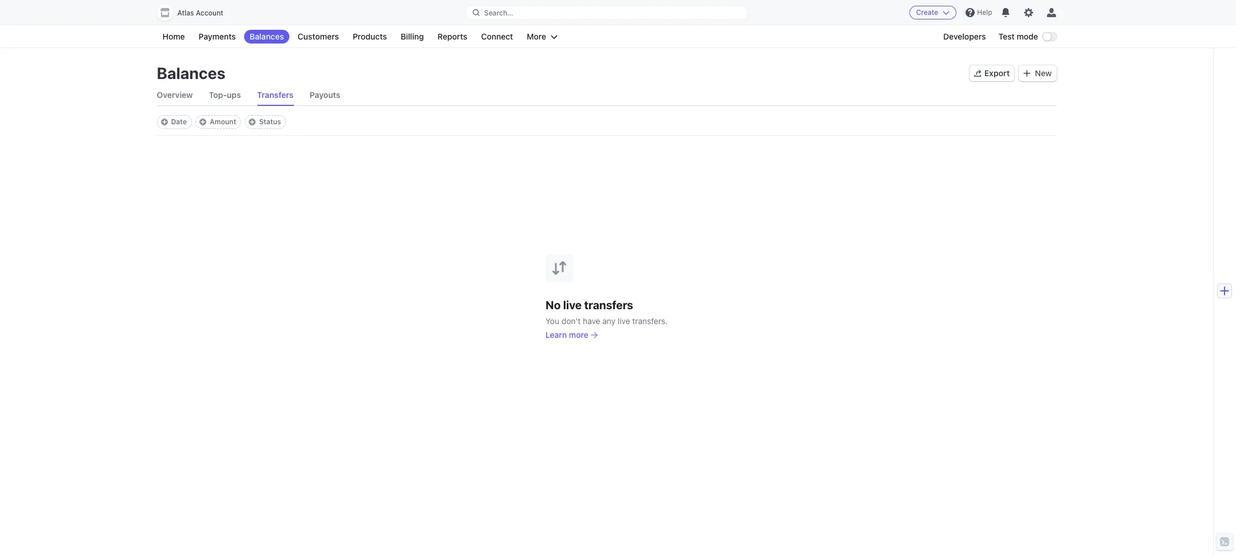 Task type: vqa. For each thing, say whether or not it's contained in the screenshot.
to
no



Task type: describe. For each thing, give the bounding box(es) containing it.
learn
[[546, 330, 567, 340]]

export
[[985, 68, 1011, 78]]

0 vertical spatial balances
[[250, 32, 284, 41]]

customers link
[[292, 30, 345, 44]]

customers
[[298, 32, 339, 41]]

add amount image
[[200, 119, 206, 126]]

0 vertical spatial live
[[564, 298, 582, 312]]

balances link
[[244, 30, 290, 44]]

test
[[999, 32, 1015, 41]]

status
[[259, 118, 281, 126]]

search…
[[484, 8, 514, 17]]

Search… search field
[[466, 5, 748, 20]]

payouts link
[[310, 85, 341, 106]]

notifications image
[[1002, 8, 1011, 17]]

ups
[[227, 90, 241, 100]]

amount
[[210, 118, 236, 126]]

more
[[569, 330, 589, 340]]

home link
[[157, 30, 191, 44]]

more
[[527, 32, 547, 41]]

create
[[917, 8, 939, 17]]

more button
[[521, 30, 564, 44]]

no live transfers
[[546, 298, 634, 312]]

billing link
[[395, 30, 430, 44]]

you don't have any live transfers.
[[546, 316, 668, 326]]

test mode
[[999, 32, 1039, 41]]

no
[[546, 298, 561, 312]]

overview
[[157, 90, 193, 100]]

payments
[[199, 32, 236, 41]]

help button
[[962, 3, 998, 22]]

connect
[[481, 32, 513, 41]]

transfers.
[[633, 316, 668, 326]]

svg image
[[1024, 70, 1031, 77]]

atlas account
[[177, 9, 223, 17]]

Search… text field
[[466, 5, 748, 20]]

1 horizontal spatial live
[[618, 316, 631, 326]]



Task type: locate. For each thing, give the bounding box(es) containing it.
learn more
[[546, 330, 589, 340]]

any
[[603, 316, 616, 326]]

toolbar
[[157, 115, 286, 129]]

products
[[353, 32, 387, 41]]

live right any
[[618, 316, 631, 326]]

balances right payments
[[250, 32, 284, 41]]

1 horizontal spatial balances
[[250, 32, 284, 41]]

products link
[[347, 30, 393, 44]]

billing
[[401, 32, 424, 41]]

transfers link
[[257, 85, 294, 106]]

top-ups link
[[209, 85, 241, 106]]

top-ups
[[209, 90, 241, 100]]

reports link
[[432, 30, 473, 44]]

transfers
[[257, 90, 294, 100]]

add date image
[[161, 119, 168, 126]]

0 horizontal spatial live
[[564, 298, 582, 312]]

live up don't
[[564, 298, 582, 312]]

don't
[[562, 316, 581, 326]]

overview link
[[157, 85, 193, 106]]

you
[[546, 316, 560, 326]]

new
[[1036, 68, 1053, 78]]

1 vertical spatial live
[[618, 316, 631, 326]]

create button
[[910, 6, 957, 19]]

have
[[583, 316, 601, 326]]

balances up overview on the left of the page
[[157, 64, 226, 83]]

1 vertical spatial balances
[[157, 64, 226, 83]]

export button
[[970, 65, 1015, 81]]

tab list containing overview
[[157, 85, 1057, 106]]

date
[[171, 118, 187, 126]]

account
[[196, 9, 223, 17]]

live
[[564, 298, 582, 312], [618, 316, 631, 326]]

payments link
[[193, 30, 242, 44]]

tab list
[[157, 85, 1057, 106]]

connect link
[[476, 30, 519, 44]]

payouts
[[310, 90, 341, 100]]

toolbar containing date
[[157, 115, 286, 129]]

top-
[[209, 90, 227, 100]]

balances
[[250, 32, 284, 41], [157, 64, 226, 83]]

developers
[[944, 32, 987, 41]]

developers link
[[938, 30, 992, 44]]

new button
[[1020, 65, 1057, 81]]

atlas account button
[[157, 5, 235, 21]]

learn more link
[[546, 329, 598, 341]]

add status image
[[249, 119, 256, 126]]

0 horizontal spatial balances
[[157, 64, 226, 83]]

help
[[978, 8, 993, 17]]

reports
[[438, 32, 468, 41]]

home
[[163, 32, 185, 41]]

mode
[[1017, 32, 1039, 41]]

transfers
[[585, 298, 634, 312]]

atlas
[[177, 9, 194, 17]]



